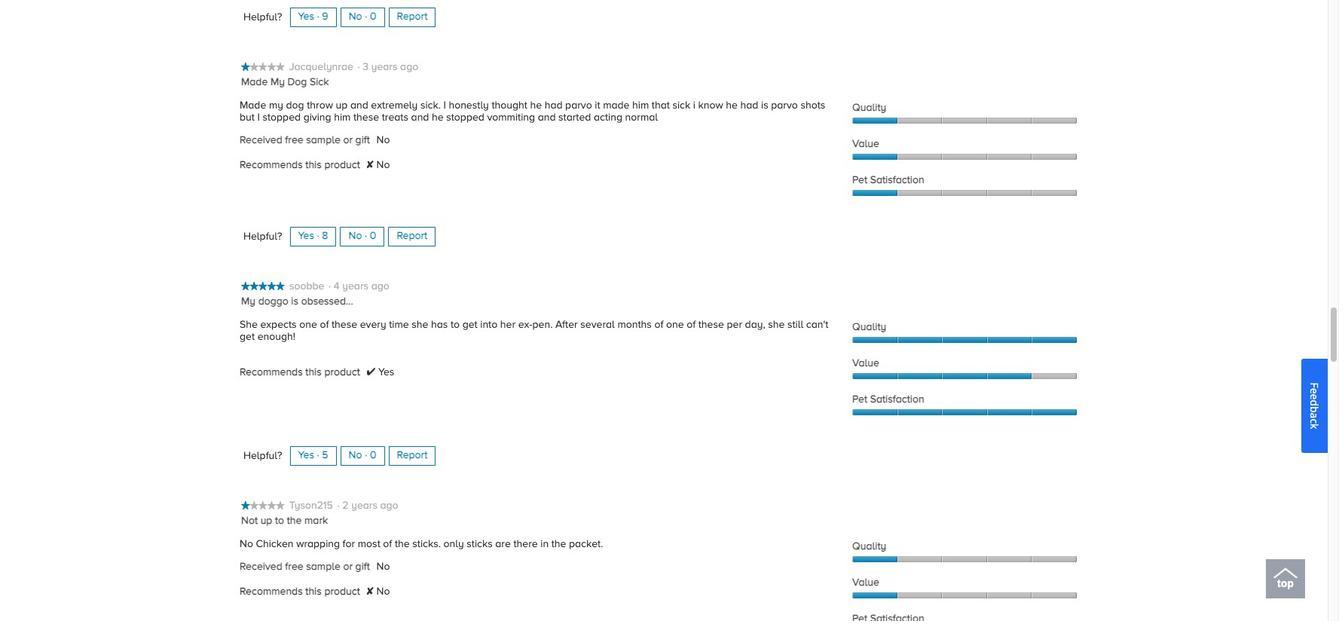 Task type: describe. For each thing, give the bounding box(es) containing it.
product for tyson215
[[324, 585, 360, 599]]

vommiting
[[487, 111, 535, 125]]

8
[[322, 229, 328, 243]]

pen.
[[533, 318, 553, 332]]

she
[[240, 318, 258, 332]]

up inside 'made my dog throw up and extremely sick. i honestly thought he had parvo it made him that sick i know he had is parvo shots but i stopped giving him these treats and he stopped vommiting and started acting normal'
[[336, 99, 348, 113]]

f
[[1308, 382, 1322, 388]]

1 vertical spatial my
[[241, 295, 256, 308]]

day,
[[745, 318, 765, 332]]

made for made my dog throw up and extremely sick. i honestly thought he had parvo it made him that sick i know he had is parvo shots but i stopped giving him these treats and he stopped vommiting and started acting normal
[[240, 99, 266, 113]]

helpful? for yes · 5
[[243, 449, 282, 463]]

obsessed...
[[301, 295, 353, 308]]

2 product from the top
[[324, 366, 360, 379]]

2 one from the left
[[666, 318, 684, 332]]

sick
[[310, 75, 329, 89]]

2 horizontal spatial he
[[726, 99, 738, 113]]

packet.
[[569, 538, 603, 551]]

2 parvo from the left
[[771, 99, 798, 113]]

enough!
[[257, 330, 295, 344]]

recommends this product ✔ yes
[[240, 366, 394, 379]]

several
[[581, 318, 615, 332]]

of right months
[[654, 318, 664, 332]]

yes for yes · 9
[[298, 10, 314, 24]]

these left per
[[698, 318, 724, 332]]

no · 0 for yes · 8
[[349, 229, 376, 243]]

report for jacquelynrae · 3 years ago
[[397, 229, 427, 243]]

· left 2
[[337, 499, 340, 512]]

in
[[541, 538, 549, 551]]

recommends for jacquelynrae
[[240, 159, 303, 172]]

she expects one of these every time she has to get into her ex-pen. after several months of one of these per day, she still can't get enough!
[[240, 318, 829, 344]]

or for up
[[343, 134, 353, 147]]

years for 4
[[342, 280, 369, 293]]

★★★★★ for jacquelynrae · 3 years ago
[[241, 62, 285, 71]]

expects
[[260, 318, 297, 332]]

received free sample or gift no for dog
[[240, 134, 390, 147]]

1 report from the top
[[397, 10, 428, 24]]

1 horizontal spatial get
[[462, 318, 478, 332]]

acting
[[594, 111, 623, 125]]

1 report button from the top
[[389, 8, 436, 27]]

this for tyson215
[[305, 585, 322, 599]]

sick.
[[420, 99, 441, 113]]

has
[[431, 318, 448, 332]]

0 horizontal spatial him
[[334, 111, 351, 125]]

recommends this product ✘ no for dog
[[240, 159, 390, 172]]

thought
[[492, 99, 527, 113]]

sample for for
[[306, 560, 341, 574]]

but
[[240, 111, 255, 125]]

back to top image
[[1274, 561, 1298, 586]]

of left per
[[687, 318, 696, 332]]

every
[[360, 318, 386, 332]]

0 horizontal spatial and
[[350, 99, 368, 113]]

my
[[269, 99, 283, 113]]

ago for tyson215 · 2 years ago
[[380, 499, 398, 512]]

value for still
[[852, 357, 879, 370]]

gift for up
[[355, 134, 370, 147]]

1 e from the top
[[1308, 388, 1322, 394]]

recommends for tyson215
[[240, 585, 303, 599]]

1 horizontal spatial he
[[530, 99, 542, 113]]

· left '5'
[[317, 449, 319, 462]]

report for soobbe · 4 years ago
[[397, 449, 428, 462]]

4
[[334, 280, 340, 293]]

1 horizontal spatial and
[[411, 111, 429, 125]]

sticks
[[467, 538, 493, 551]]

know
[[698, 99, 723, 113]]

my doggo is obsessed...
[[241, 295, 353, 308]]

jacquelynrae · 3 years ago
[[289, 60, 424, 74]]

sick
[[673, 99, 691, 113]]

0 for 3 years ago
[[370, 229, 376, 243]]

that
[[652, 99, 670, 113]]

top
[[1278, 577, 1294, 589]]

recommends this product ✘ no for wrapping
[[240, 585, 390, 599]]

d
[[1308, 400, 1322, 406]]

1 she from the left
[[412, 318, 428, 332]]

0 horizontal spatial get
[[240, 330, 255, 344]]

for
[[343, 538, 355, 551]]

years for 3
[[371, 60, 398, 74]]

soobbe
[[289, 280, 324, 293]]

soobbe · 4 years ago
[[289, 280, 395, 293]]

jacquelynrae
[[289, 60, 353, 74]]

2 stopped from the left
[[446, 111, 484, 125]]

· left 8
[[317, 229, 319, 243]]

doggo
[[258, 295, 288, 308]]

made for made my dog sick
[[241, 75, 268, 89]]

i
[[693, 99, 696, 113]]

0 horizontal spatial is
[[291, 295, 298, 308]]

still
[[788, 318, 804, 332]]

ex-
[[518, 318, 533, 332]]

made my dog sick
[[241, 75, 329, 89]]

there
[[514, 538, 538, 551]]

★★★★★ for tyson215 · 2 years ago
[[241, 500, 285, 509]]

yes for yes · 5
[[298, 449, 314, 462]]

value for shots
[[852, 137, 879, 151]]

most
[[358, 538, 380, 551]]

dog
[[286, 99, 304, 113]]

sticks.
[[412, 538, 441, 551]]

after
[[555, 318, 578, 332]]

giving
[[303, 111, 331, 125]]

this for jacquelynrae
[[305, 159, 322, 172]]

shots
[[801, 99, 826, 113]]

soobbe button
[[289, 280, 324, 293]]

of down obsessed...
[[320, 318, 329, 332]]

wrapping
[[296, 538, 340, 551]]

c
[[1308, 418, 1322, 424]]

months
[[618, 318, 652, 332]]

chicken
[[256, 538, 294, 551]]

1 stopped from the left
[[263, 111, 301, 125]]

not up to the mark
[[241, 514, 328, 527]]

2
[[342, 499, 349, 512]]

· left 4
[[329, 280, 331, 293]]

helpful? for yes · 9
[[243, 11, 282, 24]]

· left '3'
[[358, 60, 360, 74]]

her
[[500, 318, 516, 332]]

only
[[444, 538, 464, 551]]

tyson215 · 2 years ago
[[289, 499, 404, 512]]

1 one from the left
[[299, 318, 317, 332]]

normal
[[625, 111, 658, 125]]

0 horizontal spatial i
[[257, 111, 260, 125]]

content helpfulness group for soobbe
[[243, 446, 436, 466]]

1 horizontal spatial him
[[632, 99, 649, 113]]

pet satisfaction for she expects one of these every time she has to get into her ex-pen. after several months of one of these per day, she still can't get enough!
[[852, 393, 924, 407]]



Task type: vqa. For each thing, say whether or not it's contained in the screenshot.
text box
no



Task type: locate. For each thing, give the bounding box(es) containing it.
she left has
[[412, 318, 428, 332]]

2 quality from the top
[[852, 321, 887, 334]]

product for jacquelynrae
[[324, 159, 360, 172]]

1 vertical spatial report button
[[388, 227, 436, 246]]

value
[[852, 137, 879, 151], [852, 357, 879, 370], [852, 576, 879, 590]]

1 no · 0 from the top
[[349, 10, 377, 24]]

is left shots
[[761, 99, 768, 113]]

helpful? for yes · 8
[[243, 230, 282, 244]]

2 vertical spatial ago
[[380, 499, 398, 512]]

stopped right but
[[263, 111, 301, 125]]

sample down wrapping
[[306, 560, 341, 574]]

1 product from the top
[[324, 159, 360, 172]]

2 received from the top
[[240, 560, 282, 574]]

pet for she expects one of these every time she has to get into her ex-pen. after several months of one of these per day, she still can't get enough!
[[852, 393, 868, 407]]

satisfaction for she expects one of these every time she has to get into her ex-pen. after several months of one of these per day, she still can't get enough!
[[870, 393, 924, 407]]

2 vertical spatial product
[[324, 585, 360, 599]]

✘ for of
[[367, 585, 374, 599]]

had right know at the right top of the page
[[741, 99, 759, 113]]

these left every
[[332, 318, 357, 332]]

1 vertical spatial 0
[[370, 229, 376, 243]]

2 horizontal spatial and
[[538, 111, 556, 125]]

0 vertical spatial report
[[397, 10, 428, 24]]

1 pet satisfaction from the top
[[852, 174, 924, 187]]

0 vertical spatial my
[[270, 75, 285, 89]]

i right but
[[257, 111, 260, 125]]

helpful?
[[243, 11, 282, 24], [243, 230, 282, 244], [243, 449, 282, 463]]

0 vertical spatial ago
[[400, 60, 418, 74]]

years right '3'
[[371, 60, 398, 74]]

0 vertical spatial or
[[343, 134, 353, 147]]

2 vertical spatial quality
[[852, 540, 887, 553]]

0 vertical spatial 0
[[370, 10, 377, 24]]

no · 0 for yes · 5
[[349, 449, 376, 462]]

report button for 4 years ago
[[389, 446, 436, 466]]

years
[[371, 60, 398, 74], [342, 280, 369, 293], [351, 499, 378, 512]]

helpful? left yes · 5
[[243, 449, 282, 463]]

mark
[[305, 514, 328, 527]]

· right 9
[[365, 10, 367, 24]]

can't
[[806, 318, 829, 332]]

sample for throw
[[306, 134, 341, 147]]

quality for shots
[[852, 101, 887, 115]]

pet for made my dog throw up and extremely sick. i honestly thought he had parvo it made him that sick i know he had is parvo shots but i stopped giving him these treats and he stopped vommiting and started acting normal
[[852, 174, 868, 187]]

✘ down extremely at the top left
[[367, 159, 374, 172]]

1 vertical spatial pet satisfaction
[[852, 393, 924, 407]]

to right has
[[451, 318, 460, 332]]

it
[[595, 99, 600, 113]]

1 value from the top
[[852, 137, 879, 151]]

yes for yes · 8
[[298, 229, 314, 243]]

no · 0 right 8
[[349, 229, 376, 243]]

1 vertical spatial to
[[275, 514, 284, 527]]

time
[[389, 318, 409, 332]]

2 gift from the top
[[355, 560, 370, 574]]

received free sample or gift no down giving
[[240, 134, 390, 147]]

1 vertical spatial pet
[[852, 393, 868, 407]]

1 gift from the top
[[355, 134, 370, 147]]

1 horizontal spatial the
[[395, 538, 410, 551]]

report
[[397, 10, 428, 24], [397, 229, 427, 243], [397, 449, 428, 462]]

f e e d b a c k
[[1308, 382, 1322, 429]]

2 content helpfulness group from the top
[[243, 227, 436, 246]]

jacquelynrae button
[[289, 60, 353, 74]]

throw
[[307, 99, 333, 113]]

report button for 3 years ago
[[388, 227, 436, 246]]

0 vertical spatial report button
[[389, 8, 436, 27]]

stopped right the sick.
[[446, 111, 484, 125]]

0 vertical spatial ✘
[[367, 159, 374, 172]]

0 vertical spatial years
[[371, 60, 398, 74]]

2 e from the top
[[1308, 394, 1322, 400]]

no · 0 right 9
[[349, 10, 377, 24]]

✘ down most
[[367, 585, 374, 599]]

0 right 9
[[370, 10, 377, 24]]

2 vertical spatial years
[[351, 499, 378, 512]]

these
[[353, 111, 379, 125], [332, 318, 357, 332], [698, 318, 724, 332]]

1 vertical spatial content helpfulness group
[[243, 227, 436, 246]]

✔
[[367, 366, 376, 379]]

yes left 8
[[298, 229, 314, 243]]

is inside 'made my dog throw up and extremely sick. i honestly thought he had parvo it made him that sick i know he had is parvo shots but i stopped giving him these treats and he stopped vommiting and started acting normal'
[[761, 99, 768, 113]]

extremely
[[371, 99, 418, 113]]

2 vertical spatial helpful?
[[243, 449, 282, 463]]

free down "chicken"
[[285, 560, 303, 574]]

get left enough!
[[240, 330, 255, 344]]

i
[[444, 99, 446, 113], [257, 111, 260, 125]]

yes · 8
[[298, 229, 328, 243]]

★★★★★ for soobbe · 4 years ago
[[241, 281, 285, 290]]

1 quality from the top
[[852, 101, 887, 115]]

gift
[[355, 134, 370, 147], [355, 560, 370, 574]]

0 vertical spatial product
[[324, 159, 360, 172]]

2 report button from the top
[[388, 227, 436, 246]]

2 vertical spatial content helpfulness group
[[243, 446, 436, 466]]

0 horizontal spatial stopped
[[263, 111, 301, 125]]

3 product from the top
[[324, 585, 360, 599]]

ago up most
[[380, 499, 398, 512]]

content helpfulness group
[[243, 8, 436, 27], [243, 227, 436, 246], [243, 446, 436, 466]]

2 recommends this product ✘ no from the top
[[240, 585, 390, 599]]

0 horizontal spatial to
[[275, 514, 284, 527]]

ago
[[400, 60, 418, 74], [371, 280, 389, 293], [380, 499, 398, 512]]

e
[[1308, 388, 1322, 394], [1308, 394, 1322, 400]]

one right months
[[666, 318, 684, 332]]

of
[[320, 318, 329, 332], [654, 318, 664, 332], [687, 318, 696, 332], [383, 538, 392, 551]]

received free sample or gift no down wrapping
[[240, 560, 390, 574]]

2 vertical spatial value
[[852, 576, 879, 590]]

1 vertical spatial sample
[[306, 560, 341, 574]]

parvo left "it"
[[565, 99, 592, 113]]

the
[[287, 514, 302, 527], [395, 538, 410, 551], [551, 538, 566, 551]]

product left ✔
[[324, 366, 360, 379]]

1 this from the top
[[305, 159, 322, 172]]

this down giving
[[305, 159, 322, 172]]

1 vertical spatial no · 0
[[349, 229, 376, 243]]

him
[[632, 99, 649, 113], [334, 111, 351, 125]]

one down my doggo is obsessed...
[[299, 318, 317, 332]]

these left treats
[[353, 111, 379, 125]]

him right giving
[[334, 111, 351, 125]]

1 had from the left
[[545, 99, 563, 113]]

my
[[270, 75, 285, 89], [241, 295, 256, 308]]

0 right 8
[[370, 229, 376, 243]]

and left the started
[[538, 111, 556, 125]]

content helpfulness group up 2
[[243, 446, 436, 466]]

1 vertical spatial recommends this product ✘ no
[[240, 585, 390, 599]]

honestly
[[449, 99, 489, 113]]

not
[[241, 514, 258, 527]]

2 no · 0 from the top
[[349, 229, 376, 243]]

e up d
[[1308, 388, 1322, 394]]

is
[[761, 99, 768, 113], [291, 295, 298, 308]]

yes left 9
[[298, 10, 314, 24]]

k
[[1308, 423, 1322, 429]]

free for dog
[[285, 134, 303, 147]]

satisfaction for made my dog throw up and extremely sick. i honestly thought he had parvo it made him that sick i know he had is parvo shots but i stopped giving him these treats and he stopped vommiting and started acting normal
[[870, 174, 924, 187]]

0 horizontal spatial my
[[241, 295, 256, 308]]

or for most
[[343, 560, 353, 574]]

made inside 'made my dog throw up and extremely sick. i honestly thought he had parvo it made him that sick i know he had is parvo shots but i stopped giving him these treats and he stopped vommiting and started acting normal'
[[240, 99, 266, 113]]

1 vertical spatial value
[[852, 357, 879, 370]]

1 horizontal spatial stopped
[[446, 111, 484, 125]]

yes
[[298, 10, 314, 24], [298, 229, 314, 243], [378, 366, 394, 379], [298, 449, 314, 462]]

0 for 4 years ago
[[370, 449, 376, 462]]

1 vertical spatial is
[[291, 295, 298, 308]]

1 recommends this product ✘ no from the top
[[240, 159, 390, 172]]

1 horizontal spatial one
[[666, 318, 684, 332]]

received down "chicken"
[[240, 560, 282, 574]]

2 pet from the top
[[852, 393, 868, 407]]

2 vertical spatial this
[[305, 585, 322, 599]]

3 quality from the top
[[852, 540, 887, 553]]

0 vertical spatial quality
[[852, 101, 887, 115]]

0 horizontal spatial the
[[287, 514, 302, 527]]

recommends this product ✘ no down giving
[[240, 159, 390, 172]]

years right 4
[[342, 280, 369, 293]]

made up but
[[241, 75, 268, 89]]

0 vertical spatial this
[[305, 159, 322, 172]]

helpful? left 'yes · 9'
[[243, 11, 282, 24]]

0 vertical spatial gift
[[355, 134, 370, 147]]

no · 0 right '5'
[[349, 449, 376, 462]]

received free sample or gift no for wrapping
[[240, 560, 390, 574]]

1 horizontal spatial i
[[444, 99, 446, 113]]

pet satisfaction for made my dog throw up and extremely sick. i honestly thought he had parvo it made him that sick i know he had is parvo shots but i stopped giving him these treats and he stopped vommiting and started acting normal
[[852, 174, 924, 187]]

had left "it"
[[545, 99, 563, 113]]

get left into
[[462, 318, 478, 332]]

3 no · 0 from the top
[[349, 449, 376, 462]]

0 horizontal spatial he
[[432, 111, 444, 125]]

this left ✔
[[305, 366, 322, 379]]

she left still
[[768, 318, 785, 332]]

0 horizontal spatial she
[[412, 318, 428, 332]]

recommends down enough!
[[240, 366, 303, 379]]

received
[[240, 134, 282, 147], [240, 560, 282, 574]]

no chicken wrapping for most of the sticks. only sticks are there in the packet.
[[240, 538, 603, 551]]

2 helpful? from the top
[[243, 230, 282, 244]]

i right the sick.
[[444, 99, 446, 113]]

1 horizontal spatial to
[[451, 318, 460, 332]]

1 or from the top
[[343, 134, 353, 147]]

2 value from the top
[[852, 357, 879, 370]]

1 vertical spatial ✘
[[367, 585, 374, 599]]

2 vertical spatial recommends
[[240, 585, 303, 599]]

him left 'that'
[[632, 99, 649, 113]]

0 vertical spatial content helpfulness group
[[243, 8, 436, 27]]

2 received free sample or gift no from the top
[[240, 560, 390, 574]]

to inside the she expects one of these every time she has to get into her ex-pen. after several months of one of these per day, she still can't get enough!
[[451, 318, 460, 332]]

yes · 5
[[298, 449, 328, 462]]

1 vertical spatial received
[[240, 560, 282, 574]]

2 horizontal spatial the
[[551, 538, 566, 551]]

product
[[324, 159, 360, 172], [324, 366, 360, 379], [324, 585, 360, 599]]

0 horizontal spatial up
[[260, 514, 272, 527]]

parvo
[[565, 99, 592, 113], [771, 99, 798, 113]]

quality for still
[[852, 321, 887, 334]]

1 recommends from the top
[[240, 159, 303, 172]]

1 vertical spatial up
[[260, 514, 272, 527]]

of right most
[[383, 538, 392, 551]]

recommends this product ✘ no
[[240, 159, 390, 172], [240, 585, 390, 599]]

product down giving
[[324, 159, 360, 172]]

0 vertical spatial received
[[240, 134, 282, 147]]

1 sample from the top
[[306, 134, 341, 147]]

received down but
[[240, 134, 282, 147]]

· right 8
[[365, 229, 367, 243]]

content helpfulness group up soobbe · 4 years ago at the left of the page
[[243, 227, 436, 246]]

1 vertical spatial ago
[[371, 280, 389, 293]]

3 helpful? from the top
[[243, 449, 282, 463]]

3 this from the top
[[305, 585, 322, 599]]

1 horizontal spatial parvo
[[771, 99, 798, 113]]

made
[[241, 75, 268, 89], [240, 99, 266, 113]]

1 horizontal spatial up
[[336, 99, 348, 113]]

1 received from the top
[[240, 134, 282, 147]]

made left my
[[240, 99, 266, 113]]

2 vertical spatial report
[[397, 449, 428, 462]]

received for made
[[240, 134, 282, 147]]

pet satisfaction
[[852, 174, 924, 187], [852, 393, 924, 407]]

and right treats
[[411, 111, 429, 125]]

helpful? left the yes · 8 at the left top of the page
[[243, 230, 282, 244]]

2 0 from the top
[[370, 229, 376, 243]]

yes · 9
[[298, 10, 328, 24]]

free
[[285, 134, 303, 147], [285, 560, 303, 574]]

9
[[322, 10, 328, 24]]

ago for soobbe · 4 years ago
[[371, 280, 389, 293]]

· right '5'
[[365, 449, 367, 462]]

1 parvo from the left
[[565, 99, 592, 113]]

gift for most
[[355, 560, 370, 574]]

1 content helpfulness group from the top
[[243, 8, 436, 27]]

e down "f"
[[1308, 394, 1322, 400]]

these inside 'made my dog throw up and extremely sick. i honestly thought he had parvo it made him that sick i know he had is parvo shots but i stopped giving him these treats and he stopped vommiting and started acting normal'
[[353, 111, 379, 125]]

ago for jacquelynrae · 3 years ago
[[400, 60, 418, 74]]

recommends this product ✘ no down wrapping
[[240, 585, 390, 599]]

is down soobbe button
[[291, 295, 298, 308]]

2 vertical spatial 0
[[370, 449, 376, 462]]

3 report from the top
[[397, 449, 428, 462]]

1 free from the top
[[285, 134, 303, 147]]

3
[[363, 60, 369, 74]]

made my dog throw up and extremely sick. i honestly thought he had parvo it made him that sick i know he had is parvo shots but i stopped giving him these treats and he stopped vommiting and started acting normal
[[240, 99, 826, 125]]

2 free from the top
[[285, 560, 303, 574]]

b
[[1308, 406, 1322, 413]]

2 ✘ from the top
[[367, 585, 374, 599]]

tyson215
[[289, 499, 333, 512]]

a
[[1308, 413, 1322, 418]]

3 0 from the top
[[370, 449, 376, 462]]

0 vertical spatial value
[[852, 137, 879, 151]]

0 vertical spatial satisfaction
[[870, 174, 924, 187]]

5
[[322, 449, 328, 462]]

ago up extremely at the top left
[[400, 60, 418, 74]]

quality
[[852, 101, 887, 115], [852, 321, 887, 334], [852, 540, 887, 553]]

tyson215 button
[[289, 499, 333, 512]]

one
[[299, 318, 317, 332], [666, 318, 684, 332]]

1 helpful? from the top
[[243, 11, 282, 24]]

1 vertical spatial free
[[285, 560, 303, 574]]

treats
[[382, 111, 408, 125]]

1 vertical spatial report
[[397, 229, 427, 243]]

0 horizontal spatial parvo
[[565, 99, 592, 113]]

per
[[727, 318, 742, 332]]

had
[[545, 99, 563, 113], [741, 99, 759, 113]]

yes left '5'
[[298, 449, 314, 462]]

2 or from the top
[[343, 560, 353, 574]]

the left the mark
[[287, 514, 302, 527]]

parvo left shots
[[771, 99, 798, 113]]

1 received free sample or gift no from the top
[[240, 134, 390, 147]]

yes right ✔
[[378, 366, 394, 379]]

years for 2
[[351, 499, 378, 512]]

product down for
[[324, 585, 360, 599]]

pet
[[852, 174, 868, 187], [852, 393, 868, 407]]

free down giving
[[285, 134, 303, 147]]

to up "chicken"
[[275, 514, 284, 527]]

my left dog
[[270, 75, 285, 89]]

1 vertical spatial made
[[240, 99, 266, 113]]

2 pet satisfaction from the top
[[852, 393, 924, 407]]

0 vertical spatial made
[[241, 75, 268, 89]]

1 vertical spatial recommends
[[240, 366, 303, 379]]

3 content helpfulness group from the top
[[243, 446, 436, 466]]

1 0 from the top
[[370, 10, 377, 24]]

received for no
[[240, 560, 282, 574]]

free for wrapping
[[285, 560, 303, 574]]

0 horizontal spatial had
[[545, 99, 563, 113]]

he left honestly in the left of the page
[[432, 111, 444, 125]]

this
[[305, 159, 322, 172], [305, 366, 322, 379], [305, 585, 322, 599]]

1 ✘ from the top
[[367, 159, 374, 172]]

1 vertical spatial helpful?
[[243, 230, 282, 244]]

1 satisfaction from the top
[[870, 174, 924, 187]]

made
[[603, 99, 630, 113]]

0 right '5'
[[370, 449, 376, 462]]

2 vertical spatial report button
[[389, 446, 436, 466]]

my up she
[[241, 295, 256, 308]]

1 vertical spatial or
[[343, 560, 353, 574]]

· left 9
[[317, 10, 319, 24]]

✘ for and
[[367, 159, 374, 172]]

0 vertical spatial recommends
[[240, 159, 303, 172]]

and left extremely at the top left
[[350, 99, 368, 113]]

are
[[495, 538, 511, 551]]

1 vertical spatial quality
[[852, 321, 887, 334]]

2 satisfaction from the top
[[870, 393, 924, 407]]

recommends down "chicken"
[[240, 585, 303, 599]]

he right thought
[[530, 99, 542, 113]]

1 vertical spatial years
[[342, 280, 369, 293]]

ago up every
[[371, 280, 389, 293]]

2 report from the top
[[397, 229, 427, 243]]

1 horizontal spatial had
[[741, 99, 759, 113]]

1 vertical spatial product
[[324, 366, 360, 379]]

2 vertical spatial no · 0
[[349, 449, 376, 462]]

the right the in
[[551, 538, 566, 551]]

2 sample from the top
[[306, 560, 341, 574]]

1 horizontal spatial is
[[761, 99, 768, 113]]

2 she from the left
[[768, 318, 785, 332]]

2 recommends from the top
[[240, 366, 303, 379]]

content helpfulness group for jacquelynrae
[[243, 227, 436, 246]]

sample
[[306, 134, 341, 147], [306, 560, 341, 574]]

0 vertical spatial up
[[336, 99, 348, 113]]

3 report button from the top
[[389, 446, 436, 466]]

sample down giving
[[306, 134, 341, 147]]

0 vertical spatial recommends this product ✘ no
[[240, 159, 390, 172]]

1 pet from the top
[[852, 174, 868, 187]]

0 horizontal spatial one
[[299, 318, 317, 332]]

started
[[559, 111, 591, 125]]

recommends down but
[[240, 159, 303, 172]]

0 vertical spatial helpful?
[[243, 11, 282, 24]]

2 had from the left
[[741, 99, 759, 113]]

get
[[462, 318, 478, 332], [240, 330, 255, 344]]

3 value from the top
[[852, 576, 879, 590]]

f e e d b a c k button
[[1302, 359, 1328, 453]]

0 vertical spatial sample
[[306, 134, 341, 147]]

0 vertical spatial free
[[285, 134, 303, 147]]

the left the sticks.
[[395, 538, 410, 551]]

and
[[350, 99, 368, 113], [411, 111, 429, 125], [538, 111, 556, 125]]

1 vertical spatial this
[[305, 366, 322, 379]]

1 vertical spatial satisfaction
[[870, 393, 924, 407]]

1 vertical spatial gift
[[355, 560, 370, 574]]

0 vertical spatial no · 0
[[349, 10, 377, 24]]

satisfaction
[[870, 174, 924, 187], [870, 393, 924, 407]]

no · 0 for yes · 9
[[349, 10, 377, 24]]

up right not
[[260, 514, 272, 527]]

1 horizontal spatial my
[[270, 75, 285, 89]]

3 recommends from the top
[[240, 585, 303, 599]]

0 vertical spatial is
[[761, 99, 768, 113]]

this down wrapping
[[305, 585, 322, 599]]

up right throw
[[336, 99, 348, 113]]

✘
[[367, 159, 374, 172], [367, 585, 374, 599]]

dog
[[288, 75, 307, 89]]

he
[[530, 99, 542, 113], [726, 99, 738, 113], [432, 111, 444, 125]]

years right 2
[[351, 499, 378, 512]]

0 vertical spatial pet
[[852, 174, 868, 187]]

2 this from the top
[[305, 366, 322, 379]]

no · 0
[[349, 10, 377, 24], [349, 229, 376, 243], [349, 449, 376, 462]]

he right know at the right top of the page
[[726, 99, 738, 113]]

content helpfulness group up jacquelynrae · 3 years ago
[[243, 8, 436, 27]]

1 horizontal spatial she
[[768, 318, 785, 332]]

into
[[480, 318, 498, 332]]



